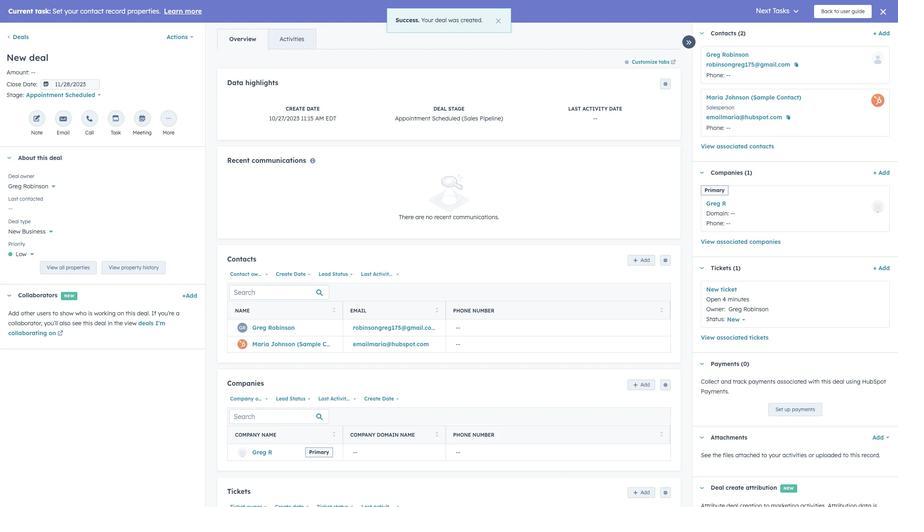 Task type: describe. For each thing, give the bounding box(es) containing it.
history
[[143, 265, 159, 271]]

if
[[152, 310, 156, 318]]

0 vertical spatial owner
[[20, 173, 34, 180]]

company for company owner
[[230, 396, 254, 402]]

r for greg r
[[268, 449, 272, 457]]

number for contacts
[[473, 308, 495, 314]]

greg inside the open 4 minutes owner: greg robinson
[[729, 306, 742, 313]]

add button for tickets
[[628, 488, 655, 499]]

about this deal
[[18, 154, 62, 162]]

0 horizontal spatial robinsongreg175@gmail.com link
[[353, 324, 437, 332]]

attached
[[736, 452, 760, 459]]

greg robinson inside popup button
[[8, 183, 48, 190]]

1 horizontal spatial emailmaria@hubspot.com link
[[707, 112, 782, 122]]

with
[[809, 378, 820, 386]]

company owner button
[[227, 394, 271, 405]]

data
[[227, 79, 243, 87]]

tickets for tickets (1)
[[711, 265, 732, 272]]

collaborators
[[18, 292, 58, 299]]

1 horizontal spatial status
[[332, 271, 348, 278]]

greg inside greg r domain: -- phone: --
[[707, 200, 721, 208]]

collect and track payments associated with this deal using hubspot payments.
[[701, 378, 886, 396]]

1 vertical spatial activity
[[373, 271, 392, 278]]

about
[[18, 154, 35, 162]]

greg inside greg robinson popup button
[[8, 183, 22, 190]]

0 vertical spatial last activity date
[[361, 271, 405, 278]]

create
[[726, 484, 744, 492]]

deal stage appointment scheduled (sales pipeline)
[[395, 106, 503, 122]]

payments inside collect and track payments associated with this deal using hubspot payments.
[[749, 378, 776, 386]]

1 vertical spatial emailmaria@hubspot.com link
[[353, 341, 429, 349]]

deal create attribution
[[711, 484, 777, 492]]

show
[[60, 310, 74, 318]]

0 horizontal spatial contact)
[[323, 341, 347, 349]]

add button for contacts
[[628, 255, 655, 266]]

customize tabs
[[632, 59, 670, 65]]

1 horizontal spatial create date button
[[362, 394, 401, 405]]

date inside last activity date --
[[609, 106, 622, 112]]

press to sort. image for companies
[[435, 432, 438, 438]]

(1) for companies (1)
[[745, 169, 753, 177]]

0 horizontal spatial status
[[290, 396, 306, 402]]

companies for companies (1)
[[711, 169, 743, 177]]

deal inside collect and track payments associated with this deal using hubspot payments.
[[833, 378, 845, 386]]

there
[[399, 213, 414, 221]]

set
[[776, 407, 784, 413]]

phone for companies
[[453, 432, 471, 439]]

Search search field
[[229, 410, 329, 425]]

appointment inside deal stage appointment scheduled (sales pipeline)
[[395, 115, 431, 122]]

+add button
[[182, 291, 197, 301]]

company for company name
[[235, 432, 260, 439]]

users
[[37, 310, 51, 318]]

view for view associated contacts
[[701, 143, 715, 150]]

1 vertical spatial lead status
[[276, 396, 306, 402]]

salesperson
[[707, 105, 735, 111]]

view
[[124, 320, 137, 327]]

0 horizontal spatial greg r link
[[252, 449, 272, 457]]

0 vertical spatial maria
[[707, 94, 723, 101]]

domain
[[377, 432, 399, 439]]

1 horizontal spatial (sample
[[751, 94, 775, 101]]

amount
[[7, 69, 28, 76]]

is
[[88, 310, 92, 318]]

owner for contacts
[[251, 271, 266, 278]]

1 vertical spatial robinsongreg175@gmail.com
[[353, 324, 437, 332]]

activities button
[[268, 29, 316, 49]]

view associated tickets
[[701, 334, 769, 342]]

new ticket link
[[707, 286, 737, 294]]

0 vertical spatial lead
[[319, 271, 331, 278]]

navigation containing overview
[[217, 29, 316, 49]]

you're
[[158, 310, 174, 318]]

greg robinson button
[[8, 178, 197, 192]]

phone for contacts
[[453, 308, 471, 314]]

am
[[315, 115, 324, 122]]

press to sort. image for contacts
[[435, 307, 438, 313]]

appointment inside popup button
[[26, 91, 63, 99]]

Last contacted text field
[[8, 201, 197, 214]]

deals i'm collaborating on
[[8, 320, 165, 337]]

collect
[[701, 378, 720, 386]]

contacts (2)
[[711, 30, 746, 37]]

a
[[176, 310, 180, 318]]

low
[[16, 251, 27, 258]]

activity inside last activity date --
[[583, 106, 608, 112]]

actions button
[[161, 29, 199, 45]]

1 horizontal spatial greg r link
[[707, 200, 726, 208]]

+ add button for companies (1)
[[874, 168, 890, 178]]

+ add button for contacts (2)
[[874, 28, 890, 38]]

greg down company name
[[252, 449, 266, 457]]

1 vertical spatial greg robinson link
[[252, 324, 295, 332]]

payments
[[711, 361, 740, 368]]

attachments button
[[693, 427, 864, 449]]

0 vertical spatial create date button
[[273, 269, 313, 280]]

0 vertical spatial primary
[[705, 187, 725, 194]]

view associated tickets link
[[701, 333, 769, 343]]

2 vertical spatial greg robinson
[[252, 324, 295, 332]]

activities
[[783, 452, 807, 459]]

view for view all properties
[[47, 265, 58, 271]]

0 vertical spatial last activity date button
[[358, 269, 405, 280]]

customize tabs link
[[621, 56, 681, 69]]

+ add for companies (1)
[[874, 169, 890, 177]]

0 horizontal spatial (sample
[[297, 341, 321, 349]]

0 horizontal spatial maria
[[252, 341, 269, 349]]

phone number for companies
[[453, 432, 495, 439]]

2 horizontal spatial to
[[843, 452, 849, 459]]

deal inside dropdown button
[[49, 154, 62, 162]]

+ add button for tickets (1)
[[874, 264, 890, 273]]

1 horizontal spatial maria johnson (sample contact)
[[707, 94, 802, 101]]

attachments
[[711, 434, 748, 442]]

greg r domain: -- phone: --
[[707, 200, 735, 227]]

contacts
[[750, 143, 774, 150]]

attribution
[[746, 484, 777, 492]]

tickets (1)
[[711, 265, 741, 272]]

date:
[[23, 81, 37, 88]]

recent communications
[[227, 157, 306, 165]]

deal for stage
[[434, 106, 447, 112]]

actions
[[167, 33, 188, 41]]

caret image for payments (0)
[[700, 363, 704, 365]]

deal.
[[137, 310, 150, 318]]

caret image inside attachments dropdown button
[[700, 437, 704, 439]]

uploaded
[[816, 452, 842, 459]]

note image
[[33, 115, 41, 123]]

1 vertical spatial maria johnson (sample contact)
[[252, 341, 347, 349]]

deals
[[13, 33, 29, 41]]

payments.
[[701, 388, 730, 396]]

name
[[262, 432, 276, 439]]

email image
[[59, 115, 67, 123]]

1 horizontal spatial johnson
[[725, 94, 750, 101]]

view for view associated companies
[[701, 238, 715, 246]]

+ for companies (1)
[[874, 169, 877, 177]]

new ticket
[[707, 286, 737, 294]]

company owner
[[230, 396, 271, 402]]

associated inside collect and track payments associated with this deal using hubspot payments.
[[777, 378, 807, 386]]

tickets for tickets
[[227, 488, 251, 496]]

the inside add other users to show who is working on this deal. if you're a collaborator, you'll also see this deal in the view
[[114, 320, 123, 327]]

more
[[163, 130, 174, 136]]

create date for create date popup button to the right
[[364, 396, 394, 402]]

0 vertical spatial maria johnson (sample contact) link
[[707, 94, 802, 101]]

collaborating
[[8, 330, 47, 337]]

emailmaria@hubspot.com for right emailmaria@hubspot.com link
[[707, 114, 782, 121]]

contacted
[[20, 196, 43, 202]]

hubspot
[[862, 378, 886, 386]]

0 horizontal spatial name
[[235, 308, 250, 314]]

view associated companies
[[701, 238, 781, 246]]

recent
[[434, 213, 451, 221]]

contact owner button
[[227, 269, 270, 280]]

new right attribution
[[784, 486, 794, 491]]

are
[[416, 213, 424, 221]]

0 horizontal spatial email
[[57, 130, 70, 136]]

phone number for contacts
[[453, 308, 495, 314]]

open
[[707, 296, 721, 303]]

search image
[[881, 8, 887, 14]]

payments (0) button
[[693, 353, 887, 375]]

call image
[[86, 115, 93, 123]]

0 horizontal spatial johnson
[[271, 341, 295, 349]]

new down the open 4 minutes owner: greg robinson
[[727, 316, 740, 324]]

1 horizontal spatial the
[[713, 452, 721, 459]]

domain:
[[707, 210, 729, 217]]

set up payments
[[776, 407, 815, 413]]

+ for tickets (1)
[[874, 265, 877, 272]]

0 vertical spatial lead status
[[319, 271, 348, 278]]

0 vertical spatial robinsongreg175@gmail.com link
[[707, 60, 790, 70]]

0 vertical spatial greg robinson
[[707, 51, 749, 58]]

:
[[28, 69, 29, 76]]

0 horizontal spatial lead status button
[[273, 394, 312, 405]]

amount : --
[[7, 69, 36, 76]]

meeting
[[133, 130, 152, 136]]

associated for contacts
[[717, 143, 748, 150]]

link opens in a new window image
[[57, 329, 63, 339]]

1 vertical spatial lead
[[276, 396, 288, 402]]

owner:
[[707, 306, 726, 313]]

appointment scheduled button
[[24, 90, 106, 101]]

view associated contacts
[[701, 143, 774, 150]]

see
[[701, 452, 711, 459]]

1 vertical spatial maria johnson (sample contact) link
[[252, 341, 347, 349]]

1 horizontal spatial to
[[762, 452, 767, 459]]

press to sort. image for contacts
[[332, 307, 336, 313]]

4
[[723, 296, 726, 303]]

more image
[[165, 115, 172, 123]]

0 horizontal spatial activity
[[330, 396, 349, 402]]

create inside create date 10/27/2023 11:15 am edt
[[286, 106, 305, 112]]

company for company domain name
[[350, 432, 376, 439]]

new up open
[[707, 286, 719, 294]]

greg r
[[252, 449, 272, 457]]

companies (1) button
[[693, 162, 870, 184]]

view all properties
[[47, 265, 90, 271]]

deal for type
[[8, 219, 19, 225]]

1 phone: -- from the top
[[707, 72, 731, 79]]



Task type: vqa. For each thing, say whether or not it's contained in the screenshot.
progress bar
no



Task type: locate. For each thing, give the bounding box(es) containing it.
contacts (2) button
[[693, 22, 870, 44]]

+ add for contacts (2)
[[874, 30, 890, 37]]

caret image left tickets (1)
[[700, 267, 704, 269]]

0 horizontal spatial create date button
[[273, 269, 313, 280]]

1 + add button from the top
[[874, 28, 890, 38]]

0 horizontal spatial maria johnson (sample contact)
[[252, 341, 347, 349]]

communications.
[[453, 213, 499, 221]]

i'm
[[155, 320, 165, 327]]

status
[[332, 271, 348, 278], [290, 396, 306, 402]]

new up amount at left
[[7, 52, 26, 63]]

caret image
[[7, 157, 12, 159], [7, 295, 12, 297], [700, 363, 704, 365]]

3 + add button from the top
[[874, 264, 890, 273]]

(1)
[[745, 169, 753, 177], [733, 265, 741, 272]]

deal inside add other users to show who is working on this deal. if you're a collaborator, you'll also see this deal in the view
[[94, 320, 106, 327]]

business
[[22, 228, 46, 236]]

press to sort. image
[[332, 307, 336, 313], [660, 307, 663, 313], [332, 432, 336, 438]]

greg down the minutes
[[729, 306, 742, 313]]

1 horizontal spatial appointment
[[395, 115, 431, 122]]

r up domain:
[[722, 200, 726, 208]]

0 vertical spatial greg robinson link
[[707, 51, 749, 58]]

2 add button from the top
[[628, 380, 655, 391]]

0 horizontal spatial to
[[53, 310, 58, 318]]

deal left "type" on the left top of page
[[8, 219, 19, 225]]

2 phone: from the top
[[707, 124, 725, 132]]

property
[[121, 265, 141, 271]]

contacts
[[711, 30, 737, 37], [227, 255, 256, 263]]

1 + from the top
[[874, 30, 877, 37]]

payments right up
[[792, 407, 815, 413]]

deal down about
[[8, 173, 19, 180]]

caret image inside contacts (2) dropdown button
[[700, 32, 704, 34]]

view associated companies link
[[701, 237, 781, 247]]

phone
[[453, 308, 471, 314], [453, 432, 471, 439]]

robinsongreg175@gmail.com
[[707, 61, 790, 68], [353, 324, 437, 332]]

0 vertical spatial greg r link
[[707, 200, 726, 208]]

1 + add from the top
[[874, 30, 890, 37]]

create date
[[276, 271, 306, 278], [364, 396, 394, 402]]

1 vertical spatial caret image
[[7, 295, 12, 297]]

edt
[[326, 115, 336, 122]]

1 horizontal spatial robinsongreg175@gmail.com link
[[707, 60, 790, 70]]

caret image left 'create'
[[700, 488, 704, 490]]

0 vertical spatial phone number
[[453, 308, 495, 314]]

2 vertical spatial caret image
[[700, 363, 704, 365]]

1 vertical spatial r
[[268, 449, 272, 457]]

robinson up contacted
[[23, 183, 48, 190]]

to inside add other users to show who is working on this deal. if you're a collaborator, you'll also see this deal in the view
[[53, 310, 58, 318]]

0 vertical spatial email
[[57, 130, 70, 136]]

deal inside deal stage appointment scheduled (sales pipeline)
[[434, 106, 447, 112]]

number
[[473, 308, 495, 314], [473, 432, 495, 439]]

caret image left collaborators
[[7, 295, 12, 297]]

1 number from the top
[[473, 308, 495, 314]]

priority
[[8, 241, 25, 248]]

tickets
[[711, 265, 732, 272], [227, 488, 251, 496]]

1 vertical spatial + add
[[874, 169, 890, 177]]

robinson inside the open 4 minutes owner: greg robinson
[[744, 306, 769, 313]]

this inside collect and track payments associated with this deal using hubspot payments.
[[822, 378, 831, 386]]

caret image inside "tickets (1)" dropdown button
[[700, 267, 704, 269]]

2 number from the top
[[473, 432, 495, 439]]

view up the companies (1)
[[701, 143, 715, 150]]

create date button up search search field in the left bottom of the page
[[273, 269, 313, 280]]

caret image
[[700, 32, 704, 34], [700, 172, 704, 174], [700, 267, 704, 269], [700, 437, 704, 439], [700, 488, 704, 490]]

payments (0)
[[711, 361, 750, 368]]

this down is
[[83, 320, 93, 327]]

to up you'll
[[53, 310, 58, 318]]

1 vertical spatial contact)
[[323, 341, 347, 349]]

companies up company owner popup button
[[227, 380, 264, 388]]

task image
[[112, 115, 120, 123]]

associated up tickets (1)
[[717, 238, 748, 246]]

1 vertical spatial status
[[290, 396, 306, 402]]

on left link opens in a new window icon
[[49, 330, 56, 337]]

set up payments link
[[769, 403, 822, 417]]

name right domain
[[400, 432, 415, 439]]

add inside add other users to show who is working on this deal. if you're a collaborator, you'll also see this deal in the view
[[8, 310, 19, 318]]

caret image for companies
[[700, 172, 704, 174]]

lead status
[[319, 271, 348, 278], [276, 396, 306, 402]]

1 vertical spatial email
[[350, 308, 367, 314]]

tabs
[[659, 59, 670, 65]]

phone: up salesperson
[[707, 72, 725, 79]]

phone: -- down salesperson
[[707, 124, 731, 132]]

1 vertical spatial +
[[874, 169, 877, 177]]

recent
[[227, 157, 250, 165]]

search button
[[877, 4, 891, 18]]

view left all
[[47, 265, 58, 271]]

robinson down search search field in the left bottom of the page
[[268, 324, 295, 332]]

create date up search search field in the left bottom of the page
[[276, 271, 306, 278]]

create date button
[[273, 269, 313, 280], [362, 394, 401, 405]]

2 vertical spatial +
[[874, 265, 877, 272]]

owner up search search box
[[255, 396, 271, 402]]

1 vertical spatial primary
[[309, 450, 329, 456]]

add other users to show who is working on this deal. if you're a collaborator, you'll also see this deal in the view
[[8, 310, 180, 327]]

caret image inside companies (1) dropdown button
[[700, 172, 704, 174]]

caret image inside payments (0) dropdown button
[[700, 363, 704, 365]]

press to sort. element
[[332, 307, 336, 314], [435, 307, 438, 314], [660, 307, 663, 314], [332, 432, 336, 439], [435, 432, 438, 439], [660, 432, 663, 439]]

record.
[[862, 452, 881, 459]]

and
[[721, 378, 732, 386]]

greg
[[707, 51, 721, 58], [8, 183, 22, 190], [707, 200, 721, 208], [729, 306, 742, 313], [252, 324, 266, 332], [252, 449, 266, 457]]

1 horizontal spatial lead status
[[319, 271, 348, 278]]

new down "deal type"
[[8, 228, 20, 236]]

0 vertical spatial tickets
[[711, 265, 732, 272]]

company up company name
[[230, 396, 254, 402]]

0 vertical spatial phone: --
[[707, 72, 731, 79]]

companies down view associated contacts
[[711, 169, 743, 177]]

emailmaria@hubspot.com for the bottommost emailmaria@hubspot.com link
[[353, 341, 429, 349]]

1 horizontal spatial companies
[[711, 169, 743, 177]]

phone: down salesperson
[[707, 124, 725, 132]]

deal for create
[[711, 484, 724, 492]]

up
[[785, 407, 791, 413]]

phone: inside greg r domain: -- phone: --
[[707, 220, 725, 227]]

owner down about
[[20, 173, 34, 180]]

1 vertical spatial maria
[[252, 341, 269, 349]]

1 horizontal spatial contact)
[[777, 94, 802, 101]]

(sample
[[751, 94, 775, 101], [297, 341, 321, 349]]

greg robinson down search search field in the left bottom of the page
[[252, 324, 295, 332]]

last inside last activity date --
[[569, 106, 581, 112]]

3 phone: from the top
[[707, 220, 725, 227]]

r inside greg r domain: -- phone: --
[[722, 200, 726, 208]]

name down contact
[[235, 308, 250, 314]]

companies inside dropdown button
[[711, 169, 743, 177]]

1 horizontal spatial activity
[[373, 271, 392, 278]]

1 vertical spatial greg r link
[[252, 449, 272, 457]]

2 + add from the top
[[874, 169, 890, 177]]

new business button
[[8, 224, 197, 237]]

view for view associated tickets
[[701, 334, 715, 342]]

associated down new popup button in the bottom right of the page
[[717, 334, 748, 342]]

2 vertical spatial + add button
[[874, 264, 890, 273]]

4 caret image from the top
[[700, 437, 704, 439]]

create up search search field in the left bottom of the page
[[276, 271, 292, 278]]

in
[[108, 320, 113, 327]]

this right with
[[822, 378, 831, 386]]

add inside popup button
[[873, 434, 884, 442]]

create for create date popup button to the top
[[276, 271, 292, 278]]

1 horizontal spatial create date
[[364, 396, 394, 402]]

5 caret image from the top
[[700, 488, 704, 490]]

tickets
[[750, 334, 769, 342]]

1 horizontal spatial contacts
[[711, 30, 737, 37]]

1 caret image from the top
[[700, 32, 704, 34]]

to left the your
[[762, 452, 767, 459]]

deal for owner
[[8, 173, 19, 180]]

(0)
[[741, 361, 750, 368]]

owner right contact
[[251, 271, 266, 278]]

payments right track
[[749, 378, 776, 386]]

scheduled inside popup button
[[65, 91, 95, 99]]

number for companies
[[473, 432, 495, 439]]

owner for companies
[[255, 396, 271, 402]]

deal owner
[[8, 173, 34, 180]]

see
[[72, 320, 81, 327]]

1 horizontal spatial robinsongreg175@gmail.com
[[707, 61, 790, 68]]

create for create date popup button to the right
[[364, 396, 381, 402]]

+ add for tickets (1)
[[874, 265, 890, 272]]

scheduled down mm/dd/yyyy 'text field'
[[65, 91, 95, 99]]

the right see
[[713, 452, 721, 459]]

1 vertical spatial last activity date button
[[316, 394, 363, 405]]

scheduled
[[65, 91, 95, 99], [432, 115, 460, 122]]

caret image up see
[[700, 437, 704, 439]]

stage
[[448, 106, 465, 112]]

this left record.
[[851, 452, 860, 459]]

date inside create date 10/27/2023 11:15 am edt
[[307, 106, 320, 112]]

view left the property
[[109, 265, 120, 271]]

alert
[[387, 8, 511, 33], [387, 8, 511, 33]]

0 horizontal spatial the
[[114, 320, 123, 327]]

0 horizontal spatial greg robinson
[[8, 183, 48, 190]]

1 vertical spatial appointment
[[395, 115, 431, 122]]

press to sort. image
[[435, 307, 438, 313], [435, 432, 438, 438], [660, 432, 663, 438]]

1 horizontal spatial lead
[[319, 271, 331, 278]]

1 vertical spatial johnson
[[271, 341, 295, 349]]

task
[[111, 130, 121, 136]]

0 vertical spatial number
[[473, 308, 495, 314]]

on right working in the left bottom of the page
[[117, 310, 124, 318]]

press to sort. image for companies
[[332, 432, 336, 438]]

overview
[[229, 35, 256, 43]]

0 horizontal spatial appointment
[[26, 91, 63, 99]]

caret image inside about this deal dropdown button
[[7, 157, 12, 159]]

create date button up 'company domain name'
[[362, 394, 401, 405]]

0 vertical spatial r
[[722, 200, 726, 208]]

stage:
[[7, 91, 24, 99]]

2 vertical spatial owner
[[255, 396, 271, 402]]

2 phone: -- from the top
[[707, 124, 731, 132]]

other
[[21, 310, 35, 318]]

highlights
[[245, 79, 278, 87]]

associated for companies
[[717, 238, 748, 246]]

1 vertical spatial last activity date
[[318, 396, 363, 402]]

1 add button from the top
[[628, 255, 655, 266]]

1 vertical spatial companies
[[227, 380, 264, 388]]

to right uploaded
[[843, 452, 849, 459]]

Search HubSpot search field
[[783, 4, 884, 18]]

johnson
[[725, 94, 750, 101], [271, 341, 295, 349]]

to
[[53, 310, 58, 318], [762, 452, 767, 459], [843, 452, 849, 459]]

caret image left the companies (1)
[[700, 172, 704, 174]]

(1) up ticket
[[733, 265, 741, 272]]

0 horizontal spatial create date
[[276, 271, 306, 278]]

0 vertical spatial phone
[[453, 308, 471, 314]]

caret image for tickets
[[700, 267, 704, 269]]

0 horizontal spatial primary
[[309, 450, 329, 456]]

0 vertical spatial the
[[114, 320, 123, 327]]

0 vertical spatial robinsongreg175@gmail.com
[[707, 61, 790, 68]]

robinson down the minutes
[[744, 306, 769, 313]]

0 vertical spatial emailmaria@hubspot.com link
[[707, 112, 782, 122]]

1 vertical spatial number
[[473, 432, 495, 439]]

contacts left (2)
[[711, 30, 737, 37]]

deals link
[[7, 33, 29, 41]]

caret image up collect
[[700, 363, 704, 365]]

0 vertical spatial + add button
[[874, 28, 890, 38]]

+ for contacts (2)
[[874, 30, 877, 37]]

contacts inside contacts (2) dropdown button
[[711, 30, 737, 37]]

greg robinson link down search search field in the left bottom of the page
[[252, 324, 295, 332]]

view for view property history
[[109, 265, 120, 271]]

3 + from the top
[[874, 265, 877, 272]]

greg r link up domain:
[[707, 200, 726, 208]]

associated down payments (0) dropdown button in the right of the page
[[777, 378, 807, 386]]

this inside about this deal dropdown button
[[37, 154, 48, 162]]

on inside add other users to show who is working on this deal. if you're a collaborator, you'll also see this deal in the view
[[117, 310, 124, 318]]

associated up the companies (1)
[[717, 143, 748, 150]]

close image
[[496, 19, 501, 23], [496, 19, 501, 23]]

contact
[[230, 271, 250, 278]]

greg up domain:
[[707, 200, 721, 208]]

greg down search search field in the left bottom of the page
[[252, 324, 266, 332]]

greg robinson down deal owner
[[8, 183, 48, 190]]

meeting image
[[139, 115, 146, 123]]

1 phone: from the top
[[707, 72, 725, 79]]

create up 'company domain name'
[[364, 396, 381, 402]]

the right in
[[114, 320, 123, 327]]

create
[[286, 106, 305, 112], [276, 271, 292, 278], [364, 396, 381, 402]]

0 vertical spatial maria johnson (sample contact)
[[707, 94, 802, 101]]

robinson inside popup button
[[23, 183, 48, 190]]

on inside the deals i'm collaborating on
[[49, 330, 56, 337]]

r down name
[[268, 449, 272, 457]]

1 horizontal spatial payments
[[792, 407, 815, 413]]

add button for companies
[[628, 380, 655, 391]]

company inside popup button
[[230, 396, 254, 402]]

tickets inside dropdown button
[[711, 265, 732, 272]]

1 vertical spatial robinsongreg175@gmail.com link
[[353, 324, 437, 332]]

link opens in a new window image
[[57, 331, 63, 337]]

companies
[[711, 169, 743, 177], [227, 380, 264, 388]]

greg robinson down contacts (2)
[[707, 51, 749, 58]]

new button
[[725, 316, 748, 324]]

0 vertical spatial companies
[[711, 169, 743, 177]]

(1) for tickets (1)
[[733, 265, 741, 272]]

2 + add button from the top
[[874, 168, 890, 178]]

your
[[421, 17, 434, 24], [421, 17, 434, 24]]

1 vertical spatial phone number
[[453, 432, 495, 439]]

1 vertical spatial (sample
[[297, 341, 321, 349]]

status:
[[707, 316, 725, 323]]

new up 'show'
[[64, 293, 74, 299]]

the
[[114, 320, 123, 327], [713, 452, 721, 459]]

1 vertical spatial + add button
[[874, 168, 890, 178]]

1 vertical spatial on
[[49, 330, 56, 337]]

1 horizontal spatial primary
[[705, 187, 725, 194]]

greg r link down company name
[[252, 449, 272, 457]]

0 vertical spatial contact)
[[777, 94, 802, 101]]

1 vertical spatial name
[[400, 432, 415, 439]]

greg down contacts (2)
[[707, 51, 721, 58]]

0 vertical spatial johnson
[[725, 94, 750, 101]]

0 vertical spatial on
[[117, 310, 124, 318]]

3 + add from the top
[[874, 265, 890, 272]]

caret image left about
[[7, 157, 12, 159]]

+ add button
[[874, 28, 890, 38], [874, 168, 890, 178], [874, 264, 890, 273]]

3 add button from the top
[[628, 488, 655, 499]]

create date up 'company domain name'
[[364, 396, 394, 402]]

(sales
[[462, 115, 478, 122]]

2 horizontal spatial activity
[[583, 106, 608, 112]]

1 horizontal spatial maria johnson (sample contact) link
[[707, 94, 802, 101]]

this right about
[[37, 154, 48, 162]]

view all properties link
[[40, 262, 97, 275]]

contacts up contact
[[227, 255, 256, 263]]

deal left stage
[[434, 106, 447, 112]]

scheduled inside deal stage appointment scheduled (sales pipeline)
[[432, 115, 460, 122]]

0 horizontal spatial emailmaria@hubspot.com link
[[353, 341, 429, 349]]

ticket
[[721, 286, 737, 294]]

robinson down (2)
[[722, 51, 749, 58]]

0 vertical spatial scheduled
[[65, 91, 95, 99]]

companies
[[750, 238, 781, 246]]

associated for tickets
[[717, 334, 748, 342]]

caret image for contacts
[[700, 32, 704, 34]]

companies for companies
[[227, 380, 264, 388]]

greg down deal owner
[[8, 183, 22, 190]]

company domain name
[[350, 432, 415, 439]]

this up "view"
[[126, 310, 135, 318]]

open 4 minutes owner: greg robinson
[[707, 296, 769, 313]]

2 phone from the top
[[453, 432, 471, 439]]

caret image left contacts (2)
[[700, 32, 704, 34]]

phone: down domain:
[[707, 220, 725, 227]]

add button
[[867, 430, 890, 446]]

2 caret image from the top
[[700, 172, 704, 174]]

all
[[59, 265, 65, 271]]

0 vertical spatial payments
[[749, 378, 776, 386]]

also
[[59, 320, 71, 327]]

customize
[[632, 59, 658, 65]]

caret image for about this deal
[[7, 157, 12, 159]]

overview button
[[218, 29, 268, 49]]

company left name
[[235, 432, 260, 439]]

2 vertical spatial phone:
[[707, 220, 725, 227]]

3 caret image from the top
[[700, 267, 704, 269]]

phone:
[[707, 72, 725, 79], [707, 124, 725, 132], [707, 220, 725, 227]]

1 vertical spatial owner
[[251, 271, 266, 278]]

create up 10/27/2023 at top left
[[286, 106, 305, 112]]

1 vertical spatial scheduled
[[432, 115, 460, 122]]

2 + from the top
[[874, 169, 877, 177]]

lead
[[319, 271, 331, 278], [276, 396, 288, 402]]

contact owner
[[230, 271, 266, 278]]

there are no recent communications.
[[399, 213, 499, 221]]

deal left 'create'
[[711, 484, 724, 492]]

2 phone number from the top
[[453, 432, 495, 439]]

MM/DD/YYYY text field
[[41, 79, 100, 90]]

1 horizontal spatial (1)
[[745, 169, 753, 177]]

1 horizontal spatial lead status button
[[316, 269, 355, 280]]

phone number
[[453, 308, 495, 314], [453, 432, 495, 439]]

view down domain:
[[701, 238, 715, 246]]

collaborator,
[[8, 320, 42, 327]]

create date for create date popup button to the top
[[276, 271, 306, 278]]

1 vertical spatial add button
[[628, 380, 655, 391]]

call
[[85, 130, 94, 136]]

success. your deal was created.
[[396, 17, 483, 24], [396, 17, 483, 24]]

1 phone from the top
[[453, 308, 471, 314]]

0 horizontal spatial on
[[49, 330, 56, 337]]

(1) down view associated contacts link
[[745, 169, 753, 177]]

contacts for contacts (2)
[[711, 30, 737, 37]]

Search search field
[[229, 285, 329, 300]]

greg robinson link
[[707, 51, 749, 58], [252, 324, 295, 332]]

activities
[[280, 35, 304, 43]]

phone: -- up salesperson
[[707, 72, 731, 79]]

about this deal button
[[0, 147, 197, 169]]

r for greg r domain: -- phone: --
[[722, 200, 726, 208]]

scheduled down stage
[[432, 115, 460, 122]]

note
[[31, 130, 43, 136]]

view property history
[[109, 265, 159, 271]]

navigation
[[217, 29, 316, 49]]

contacts for contacts
[[227, 255, 256, 263]]

company left domain
[[350, 432, 376, 439]]

view down status:
[[701, 334, 715, 342]]

1 phone number from the top
[[453, 308, 495, 314]]

greg robinson link down contacts (2)
[[707, 51, 749, 58]]



